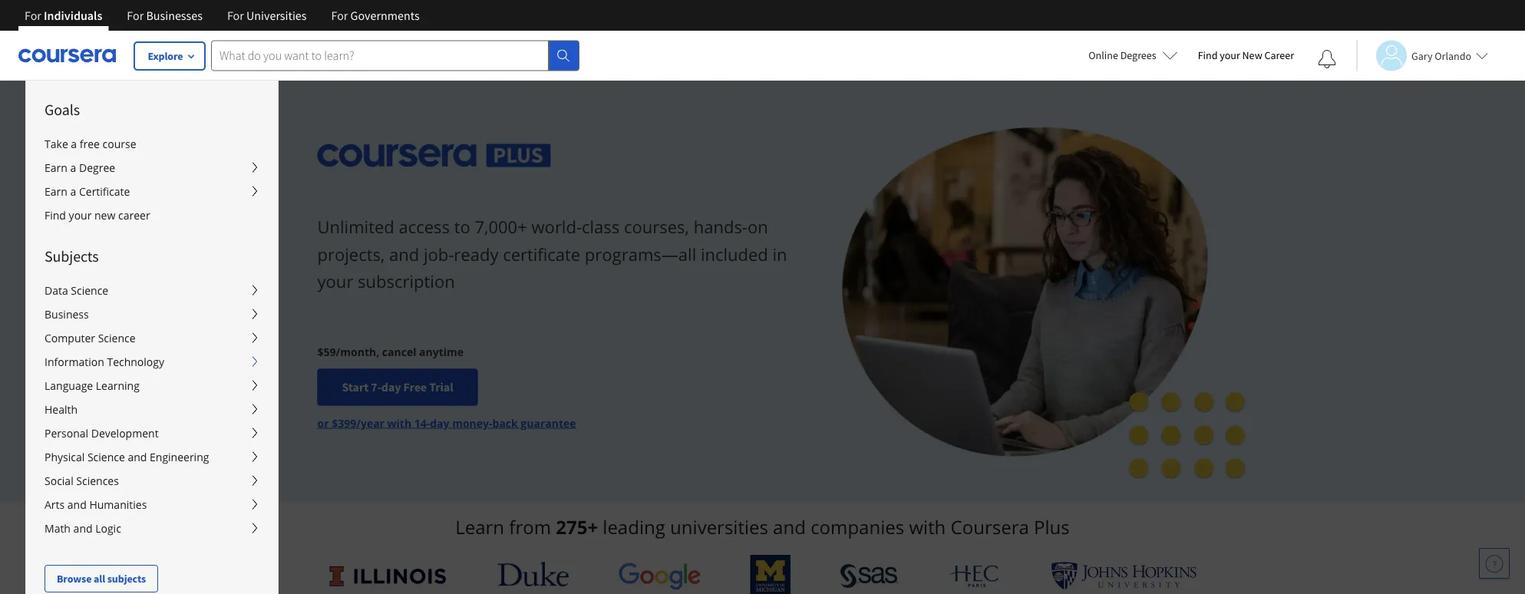 Task type: locate. For each thing, give the bounding box(es) containing it.
1 horizontal spatial your
[[1220, 48, 1240, 62]]

2 for from the left
[[127, 8, 144, 23]]

day
[[381, 379, 401, 395], [430, 415, 449, 430]]

1 vertical spatial your
[[317, 269, 353, 293]]

with
[[387, 415, 412, 430], [909, 515, 946, 540]]

programs—all
[[585, 242, 696, 265]]

your
[[1220, 48, 1240, 62], [317, 269, 353, 293]]

275+
[[556, 515, 598, 540]]

0 vertical spatial day
[[381, 379, 401, 395]]

learn from 275+ leading universities and companies with coursera plus
[[455, 515, 1070, 540]]

with left 'coursera'
[[909, 515, 946, 540]]

johns hopkins university image
[[1051, 562, 1197, 590]]

show notifications image
[[1318, 50, 1336, 68]]

universities
[[246, 8, 307, 23]]

world-
[[532, 215, 582, 238]]

coursera plus image
[[317, 144, 551, 167]]

14-
[[414, 415, 430, 430]]

degrees
[[1120, 48, 1156, 62]]

day left free
[[381, 379, 401, 395]]

0 horizontal spatial with
[[387, 415, 412, 430]]

day left 'money-'
[[430, 415, 449, 430]]

0 vertical spatial your
[[1220, 48, 1240, 62]]

3 for from the left
[[227, 8, 244, 23]]

certificate
[[503, 242, 580, 265]]

and
[[389, 242, 419, 265], [773, 515, 806, 540]]

career
[[1265, 48, 1294, 62]]

projects,
[[317, 242, 385, 265]]

0 horizontal spatial and
[[389, 242, 419, 265]]

1 vertical spatial and
[[773, 515, 806, 540]]

your inside 'link'
[[1220, 48, 1240, 62]]

for left 'governments' on the left of page
[[331, 8, 348, 23]]

your right find
[[1220, 48, 1240, 62]]

None search field
[[211, 40, 579, 71]]

orlando
[[1435, 49, 1471, 63]]

hands-
[[694, 215, 748, 238]]

0 horizontal spatial day
[[381, 379, 401, 395]]

for
[[25, 8, 41, 23], [127, 8, 144, 23], [227, 8, 244, 23], [331, 8, 348, 23]]

start 7-day free trial button
[[317, 369, 478, 405]]

university of michigan image
[[750, 555, 791, 594]]

gary
[[1412, 49, 1433, 63]]

your down projects,
[[317, 269, 353, 293]]

for for businesses
[[127, 8, 144, 23]]

1 horizontal spatial with
[[909, 515, 946, 540]]

governments
[[350, 8, 420, 23]]

explore
[[148, 49, 183, 63]]

0 vertical spatial with
[[387, 415, 412, 430]]

find your new career link
[[1190, 46, 1302, 65]]

gary orlando button
[[1356, 40, 1488, 71]]

job-
[[424, 242, 454, 265]]

online degrees button
[[1076, 38, 1190, 72]]

start
[[342, 379, 369, 395]]

$399
[[332, 415, 356, 430]]

in
[[773, 242, 787, 265]]

for for individuals
[[25, 8, 41, 23]]

1 for from the left
[[25, 8, 41, 23]]

university of illinois at urbana-champaign image
[[328, 564, 448, 588]]

for left universities
[[227, 8, 244, 23]]

7,000+
[[475, 215, 527, 238]]

and up subscription
[[389, 242, 419, 265]]

for left individuals
[[25, 8, 41, 23]]

google image
[[618, 562, 701, 590]]

online degrees
[[1089, 48, 1156, 62]]

day inside button
[[381, 379, 401, 395]]

start 7-day free trial
[[342, 379, 453, 395]]

1 horizontal spatial and
[[773, 515, 806, 540]]

and up "university of michigan" image
[[773, 515, 806, 540]]

0 vertical spatial and
[[389, 242, 419, 265]]

1 vertical spatial day
[[430, 415, 449, 430]]

gary orlando
[[1412, 49, 1471, 63]]

0 horizontal spatial your
[[317, 269, 353, 293]]

4 for from the left
[[331, 8, 348, 23]]

new
[[1242, 48, 1262, 62]]

online
[[1089, 48, 1118, 62]]

individuals
[[44, 8, 102, 23]]

duke university image
[[498, 562, 569, 586]]

with left 14-
[[387, 415, 412, 430]]

for left businesses
[[127, 8, 144, 23]]



Task type: describe. For each thing, give the bounding box(es) containing it.
unlimited
[[317, 215, 394, 238]]

businesses
[[146, 8, 203, 23]]

universities
[[670, 515, 768, 540]]

coursera image
[[18, 43, 116, 68]]

find your new career
[[1198, 48, 1294, 62]]

class
[[582, 215, 620, 238]]

for individuals
[[25, 8, 102, 23]]

7-
[[371, 379, 381, 395]]

courses,
[[624, 215, 689, 238]]

and inside the unlimited access to 7,000+ world-class courses, hands-on projects, and job-ready certificate programs—all included in your subscription
[[389, 242, 419, 265]]

ready
[[454, 242, 499, 265]]

free
[[403, 379, 427, 395]]

unlimited access to 7,000+ world-class courses, hands-on projects, and job-ready certificate programs—all included in your subscription
[[317, 215, 787, 293]]

banner navigation
[[12, 0, 432, 31]]

$59
[[317, 344, 336, 359]]

guarantee
[[521, 415, 576, 430]]

subscription
[[358, 269, 455, 293]]

learn
[[455, 515, 504, 540]]

/year
[[356, 415, 385, 430]]

from
[[509, 515, 551, 540]]

help center image
[[1485, 554, 1504, 573]]

cancel
[[382, 344, 416, 359]]

or $399 /year with 14-day money-back guarantee
[[317, 415, 576, 430]]

money-
[[452, 415, 492, 430]]

or
[[317, 415, 329, 430]]

for governments
[[331, 8, 420, 23]]

$59 /month, cancel anytime
[[317, 344, 464, 359]]

coursera
[[951, 515, 1029, 540]]

hec paris image
[[948, 560, 1002, 592]]

included
[[701, 242, 768, 265]]

your inside the unlimited access to 7,000+ world-class courses, hands-on projects, and job-ready certificate programs—all included in your subscription
[[317, 269, 353, 293]]

/month,
[[336, 344, 379, 359]]

find
[[1198, 48, 1218, 62]]

for universities
[[227, 8, 307, 23]]

for for universities
[[227, 8, 244, 23]]

sas image
[[840, 564, 899, 588]]

for for governments
[[331, 8, 348, 23]]

on
[[748, 215, 768, 238]]

back
[[492, 415, 518, 430]]

access
[[399, 215, 450, 238]]

for businesses
[[127, 8, 203, 23]]

plus
[[1034, 515, 1070, 540]]

What do you want to learn? text field
[[211, 40, 549, 71]]

1 horizontal spatial day
[[430, 415, 449, 430]]

trial
[[429, 379, 453, 395]]

explore button
[[134, 42, 205, 70]]

companies
[[811, 515, 904, 540]]

anytime
[[419, 344, 464, 359]]

to
[[454, 215, 470, 238]]

leading
[[603, 515, 665, 540]]

1 vertical spatial with
[[909, 515, 946, 540]]



Task type: vqa. For each thing, say whether or not it's contained in the screenshot.
second University from right
no



